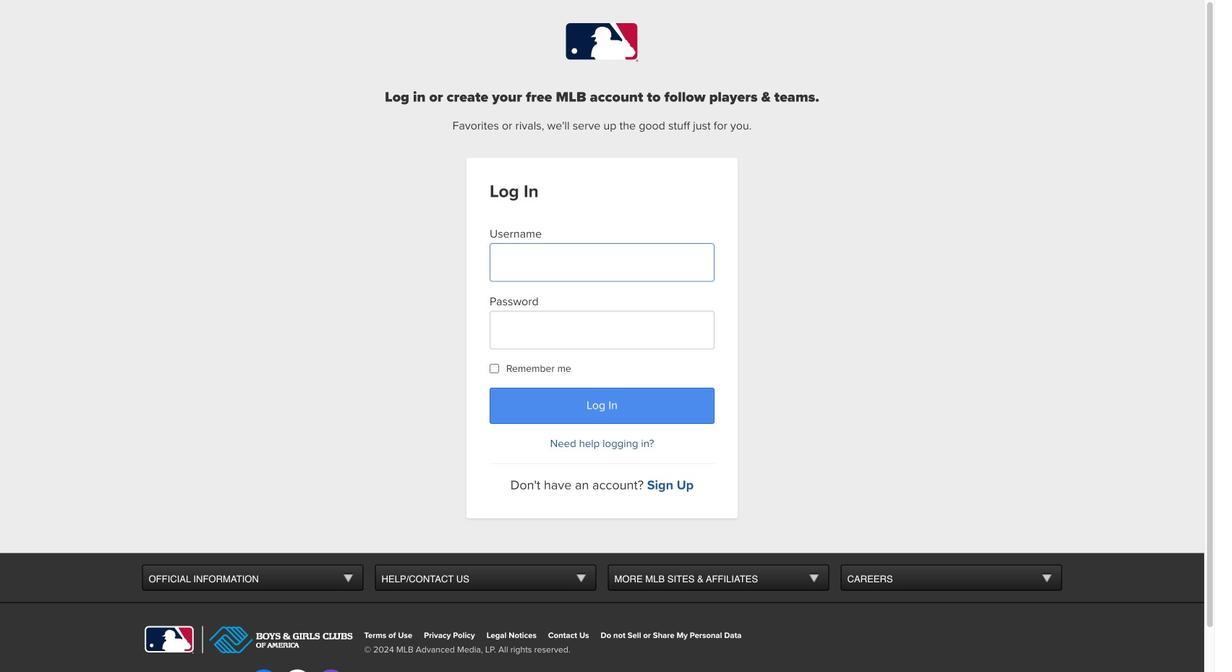 Task type: describe. For each thing, give the bounding box(es) containing it.
mlb.com image
[[142, 626, 196, 654]]



Task type: locate. For each thing, give the bounding box(es) containing it.
mlb logo image
[[566, 23, 638, 62]]

None submit
[[490, 388, 715, 424]]

None text field
[[490, 243, 715, 282]]

None checkbox
[[490, 364, 499, 373]]

boys and girls club of america image
[[202, 626, 353, 653]]

None password field
[[490, 311, 715, 349]]



Task type: vqa. For each thing, say whether or not it's contained in the screenshot.
option
yes



